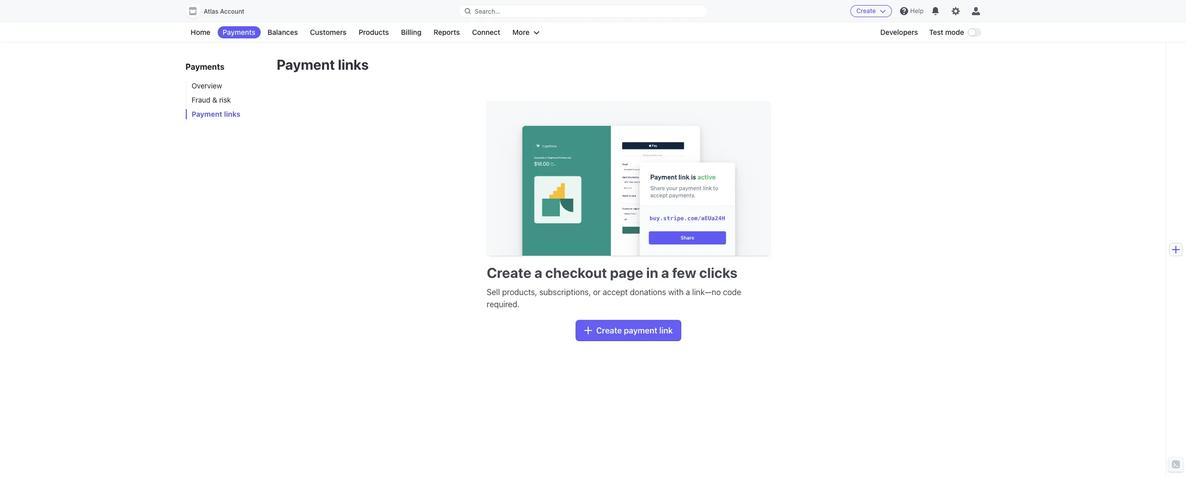 Task type: vqa. For each thing, say whether or not it's contained in the screenshot.
Sell products, subscriptions, or accept donations with a link—no code required.
yes



Task type: locate. For each thing, give the bounding box(es) containing it.
1 vertical spatial payment
[[192, 110, 222, 118]]

help
[[910, 7, 924, 15]]

1 horizontal spatial links
[[338, 56, 369, 73]]

1 vertical spatial create
[[487, 265, 531, 282]]

create payment link link
[[576, 321, 681, 341]]

payments down account
[[223, 28, 255, 36]]

donations
[[630, 288, 666, 297]]

customers
[[310, 28, 346, 36]]

links down fraud & risk link
[[224, 110, 240, 118]]

balances link
[[263, 26, 303, 38]]

payment down customers link
[[277, 56, 335, 73]]

required.
[[487, 300, 520, 309]]

payments
[[223, 28, 255, 36], [186, 62, 224, 71]]

links down 'products' link
[[338, 56, 369, 73]]

or
[[593, 288, 601, 297]]

sell
[[487, 288, 500, 297]]

1 horizontal spatial create
[[596, 327, 622, 336]]

create payment link
[[596, 327, 673, 336]]

create inside button
[[856, 7, 876, 15]]

payment links
[[277, 56, 369, 73], [192, 110, 240, 118]]

accept
[[603, 288, 628, 297]]

1 vertical spatial payment links
[[192, 110, 240, 118]]

billing
[[401, 28, 421, 36]]

create for create payment link
[[596, 327, 622, 336]]

payment
[[277, 56, 335, 73], [192, 110, 222, 118]]

create up the products,
[[487, 265, 531, 282]]

billing link
[[396, 26, 427, 38]]

links
[[338, 56, 369, 73], [224, 110, 240, 118]]

a right in on the bottom right of the page
[[661, 265, 669, 282]]

2 vertical spatial create
[[596, 327, 622, 336]]

reports
[[434, 28, 460, 36]]

0 horizontal spatial create
[[487, 265, 531, 282]]

a right with
[[686, 288, 690, 297]]

connect link
[[467, 26, 505, 38]]

payment links down customers link
[[277, 56, 369, 73]]

create left payment
[[596, 327, 622, 336]]

help button
[[896, 3, 928, 19]]

payment links link
[[186, 109, 267, 119]]

developers link
[[875, 26, 923, 38]]

few
[[672, 265, 696, 282]]

2 horizontal spatial a
[[686, 288, 690, 297]]

fraud
[[192, 96, 210, 104]]

customers link
[[305, 26, 352, 38]]

create
[[856, 7, 876, 15], [487, 265, 531, 282], [596, 327, 622, 336]]

clicks
[[699, 265, 738, 282]]

0 vertical spatial payment
[[277, 56, 335, 73]]

0 vertical spatial payments
[[223, 28, 255, 36]]

create up the developers link
[[856, 7, 876, 15]]

0 horizontal spatial links
[[224, 110, 240, 118]]

a up the products,
[[534, 265, 542, 282]]

create inside 'link'
[[596, 327, 622, 336]]

a
[[534, 265, 542, 282], [661, 265, 669, 282], [686, 288, 690, 297]]

payments up overview
[[186, 62, 224, 71]]

payment down fraud & risk
[[192, 110, 222, 118]]

&
[[212, 96, 217, 104]]

reports link
[[429, 26, 465, 38]]

0 vertical spatial links
[[338, 56, 369, 73]]

2 horizontal spatial create
[[856, 7, 876, 15]]

payments inside the payments 'link'
[[223, 28, 255, 36]]

0 horizontal spatial payment links
[[192, 110, 240, 118]]

overview link
[[186, 81, 267, 91]]

1 horizontal spatial a
[[661, 265, 669, 282]]

a inside sell products, subscriptions, or accept donations with a link—no code required.
[[686, 288, 690, 297]]

1 horizontal spatial payment links
[[277, 56, 369, 73]]

0 horizontal spatial payment
[[192, 110, 222, 118]]

0 vertical spatial create
[[856, 7, 876, 15]]

payment links down &
[[192, 110, 240, 118]]

0 vertical spatial payment links
[[277, 56, 369, 73]]

products,
[[502, 288, 537, 297]]

1 horizontal spatial payment
[[277, 56, 335, 73]]



Task type: describe. For each thing, give the bounding box(es) containing it.
balances
[[268, 28, 298, 36]]

link—no
[[692, 288, 721, 297]]

more button
[[507, 26, 545, 38]]

page
[[610, 265, 643, 282]]

products link
[[354, 26, 394, 38]]

payment
[[624, 327, 657, 336]]

sell products, subscriptions, or accept donations with a link—no code required.
[[487, 288, 741, 309]]

checkout
[[545, 265, 607, 282]]

create button
[[850, 5, 892, 17]]

with
[[668, 288, 684, 297]]

subscriptions,
[[539, 288, 591, 297]]

Search… text field
[[459, 5, 707, 17]]

risk
[[219, 96, 231, 104]]

1 vertical spatial payments
[[186, 62, 224, 71]]

test
[[929, 28, 943, 36]]

search…
[[475, 7, 500, 15]]

notifications image
[[932, 7, 940, 15]]

home link
[[186, 26, 215, 38]]

0 horizontal spatial a
[[534, 265, 542, 282]]

create for create
[[856, 7, 876, 15]]

products
[[359, 28, 389, 36]]

fraud & risk
[[192, 96, 231, 104]]

more
[[512, 28, 530, 36]]

in
[[646, 265, 658, 282]]

link
[[659, 327, 673, 336]]

create a checkout page in a few clicks
[[487, 265, 738, 282]]

atlas account button
[[186, 4, 254, 18]]

atlas account
[[204, 8, 244, 15]]

fraud & risk link
[[186, 95, 267, 105]]

create for create a checkout page in a few clicks
[[487, 265, 531, 282]]

test mode
[[929, 28, 964, 36]]

payments link
[[217, 26, 260, 38]]

overview
[[192, 82, 222, 90]]

home
[[191, 28, 210, 36]]

account
[[220, 8, 244, 15]]

mode
[[945, 28, 964, 36]]

developers
[[880, 28, 918, 36]]

1 vertical spatial links
[[224, 110, 240, 118]]

connect
[[472, 28, 500, 36]]

Search… search field
[[459, 5, 707, 17]]

code
[[723, 288, 741, 297]]

atlas
[[204, 8, 218, 15]]



